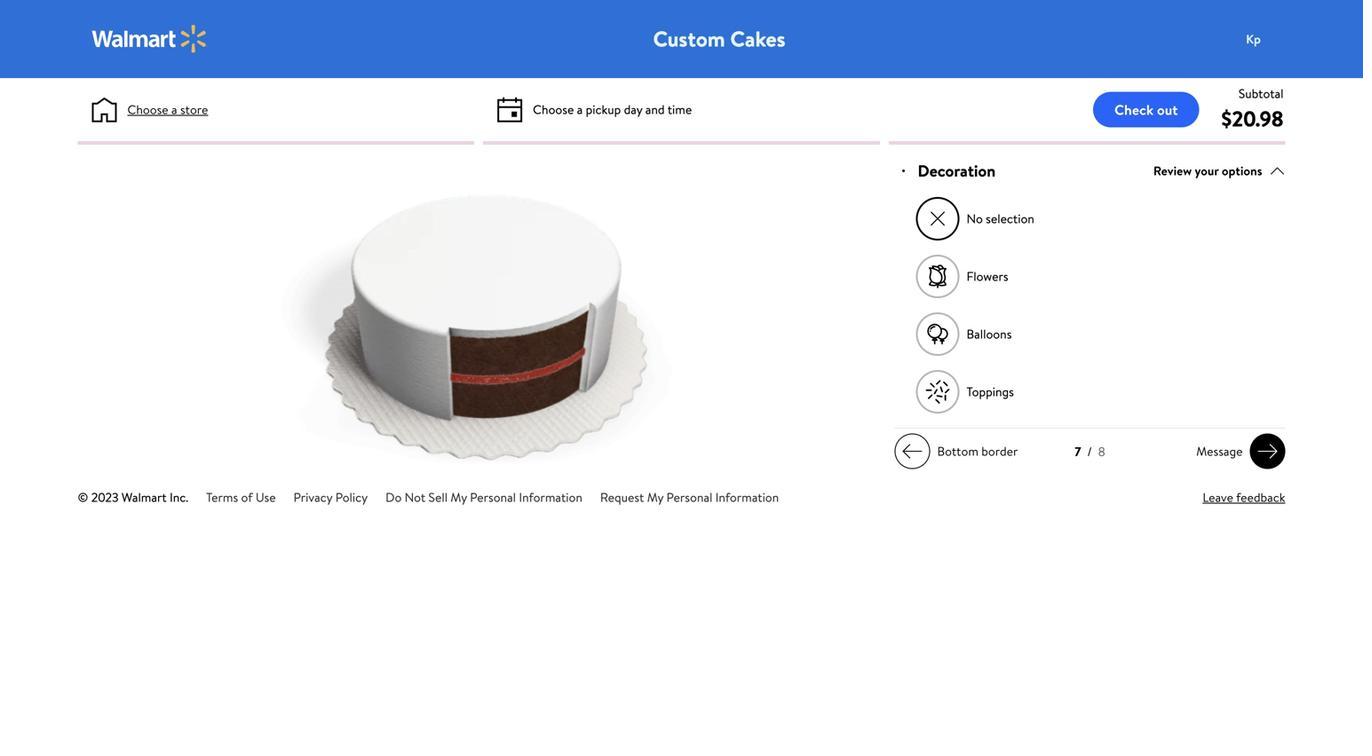 Task type: describe. For each thing, give the bounding box(es) containing it.
1 personal from the left
[[470, 489, 516, 506]]

options
[[1222, 162, 1263, 180]]

toppings
[[967, 383, 1014, 401]]

1 my from the left
[[451, 489, 467, 506]]

request my personal information
[[600, 489, 779, 506]]

$20.98
[[1222, 104, 1284, 134]]

check out button
[[1094, 92, 1200, 127]]

store
[[180, 101, 208, 118]]

leave feedback button
[[1203, 489, 1286, 507]]

2023
[[91, 489, 119, 506]]

and
[[646, 101, 665, 118]]

bottom
[[938, 443, 979, 460]]

choose for choose a store
[[127, 101, 168, 118]]

privacy policy link
[[294, 489, 368, 506]]

remove image
[[928, 209, 948, 229]]

check out
[[1115, 100, 1178, 119]]

1 information from the left
[[519, 489, 583, 506]]

do
[[386, 489, 402, 506]]

privacy
[[294, 489, 333, 506]]

request
[[600, 489, 644, 506]]

review
[[1154, 162, 1192, 180]]

use
[[256, 489, 276, 506]]

subtotal
[[1239, 85, 1284, 102]]

privacy policy
[[294, 489, 368, 506]]

up arrow image
[[1270, 163, 1286, 179]]

pickup
[[586, 101, 621, 118]]

do not sell my personal information
[[386, 489, 583, 506]]

day
[[624, 101, 643, 118]]

cakes
[[731, 24, 786, 54]]

not
[[405, 489, 426, 506]]

choose a pickup day and time
[[533, 101, 692, 118]]

custom
[[653, 24, 725, 54]]

icon for continue arrow image inside message link
[[1257, 441, 1279, 463]]

choose a store link
[[127, 100, 208, 119]]

review your options element
[[1154, 162, 1263, 180]]

no
[[967, 210, 983, 228]]

check
[[1115, 100, 1154, 119]]

8
[[1099, 443, 1106, 461]]

balloons
[[967, 326, 1012, 343]]

message link
[[1190, 434, 1286, 470]]

kp
[[1246, 30, 1261, 47]]

bottom border link
[[895, 434, 1025, 470]]

© 2023 walmart inc.
[[78, 489, 188, 506]]

2 my from the left
[[647, 489, 664, 506]]

choose for choose a pickup day and time
[[533, 101, 574, 118]]



Task type: locate. For each thing, give the bounding box(es) containing it.
do not sell my personal information link
[[386, 489, 583, 506]]

choose left pickup
[[533, 101, 574, 118]]

leave feedback
[[1203, 489, 1286, 506]]

feedback
[[1237, 489, 1286, 506]]

personal right request
[[667, 489, 713, 506]]

icon for continue arrow image left bottom
[[902, 441, 923, 463]]

border
[[982, 443, 1018, 460]]

a left pickup
[[577, 101, 583, 118]]

of
[[241, 489, 253, 506]]

0 horizontal spatial my
[[451, 489, 467, 506]]

my right request
[[647, 489, 664, 506]]

0 horizontal spatial information
[[519, 489, 583, 506]]

©
[[78, 489, 88, 506]]

choose a store
[[127, 101, 208, 118]]

walmart
[[122, 489, 167, 506]]

a left store
[[171, 101, 177, 118]]

a for pickup
[[577, 101, 583, 118]]

selection
[[986, 210, 1035, 228]]

terms of use
[[206, 489, 276, 506]]

my right sell
[[451, 489, 467, 506]]

1 horizontal spatial my
[[647, 489, 664, 506]]

back to walmart.com image
[[92, 25, 207, 53]]

your
[[1195, 162, 1219, 180]]

1 horizontal spatial information
[[716, 489, 779, 506]]

bottom border
[[938, 443, 1018, 460]]

0 horizontal spatial icon for continue arrow image
[[902, 441, 923, 463]]

custom cakes
[[653, 24, 786, 54]]

terms
[[206, 489, 238, 506]]

time
[[668, 101, 692, 118]]

/
[[1088, 443, 1092, 461]]

1 horizontal spatial choose
[[533, 101, 574, 118]]

out
[[1158, 100, 1178, 119]]

0 horizontal spatial personal
[[470, 489, 516, 506]]

icon for continue arrow image up feedback
[[1257, 441, 1279, 463]]

icon for continue arrow image
[[902, 441, 923, 463], [1257, 441, 1279, 463]]

1 horizontal spatial a
[[577, 101, 583, 118]]

2 information from the left
[[716, 489, 779, 506]]

terms of use link
[[206, 489, 276, 506]]

1 horizontal spatial personal
[[667, 489, 713, 506]]

a for store
[[171, 101, 177, 118]]

2 icon for continue arrow image from the left
[[1257, 441, 1279, 463]]

kp button
[[1236, 21, 1307, 57]]

2 personal from the left
[[667, 489, 713, 506]]

a
[[171, 101, 177, 118], [577, 101, 583, 118]]

flowers
[[967, 268, 1009, 285]]

icon for continue arrow image inside bottom border link
[[902, 441, 923, 463]]

no selection
[[967, 210, 1035, 228]]

personal
[[470, 489, 516, 506], [667, 489, 713, 506]]

my
[[451, 489, 467, 506], [647, 489, 664, 506]]

policy
[[336, 489, 368, 506]]

review your options link
[[1154, 159, 1286, 183]]

sell
[[429, 489, 448, 506]]

review your options
[[1154, 162, 1263, 180]]

inc.
[[170, 489, 188, 506]]

7 / 8
[[1075, 443, 1106, 461]]

1 icon for continue arrow image from the left
[[902, 441, 923, 463]]

2 a from the left
[[577, 101, 583, 118]]

7
[[1075, 443, 1082, 461]]

0 horizontal spatial a
[[171, 101, 177, 118]]

decoration
[[918, 160, 996, 182]]

request my personal information link
[[600, 489, 779, 506]]

2 choose from the left
[[533, 101, 574, 118]]

1 horizontal spatial icon for continue arrow image
[[1257, 441, 1279, 463]]

0 horizontal spatial choose
[[127, 101, 168, 118]]

choose left store
[[127, 101, 168, 118]]

personal right sell
[[470, 489, 516, 506]]

message
[[1197, 443, 1243, 460]]

subtotal $20.98
[[1222, 85, 1284, 134]]

1 choose from the left
[[127, 101, 168, 118]]

information
[[519, 489, 583, 506], [716, 489, 779, 506]]

choose
[[127, 101, 168, 118], [533, 101, 574, 118]]

leave
[[1203, 489, 1234, 506]]

1 a from the left
[[171, 101, 177, 118]]



Task type: vqa. For each thing, say whether or not it's contained in the screenshot.
FEEDBACK on the right bottom of the page
yes



